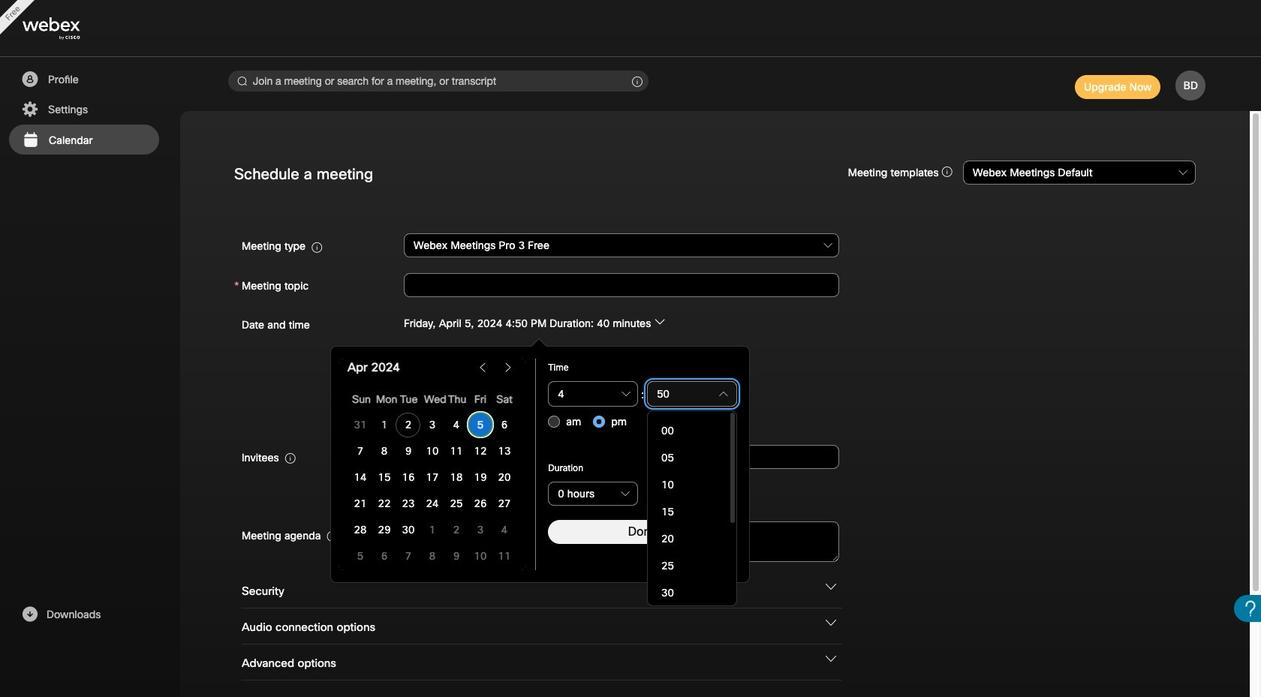 Task type: describe. For each thing, give the bounding box(es) containing it.
cisco webex image
[[23, 18, 113, 40]]

2 ng down image from the top
[[826, 654, 837, 665]]

mds settings_filled image
[[20, 101, 39, 119]]

arrow image
[[655, 317, 665, 327]]

mds people circle_filled image
[[20, 71, 39, 89]]

mds meetings_filled image
[[21, 131, 40, 149]]

1 ng down image from the top
[[826, 582, 837, 593]]



Task type: locate. For each thing, give the bounding box(es) containing it.
ng down image down ng down icon
[[826, 654, 837, 665]]

application
[[330, 339, 750, 584]]

1 vertical spatial ng down image
[[826, 654, 837, 665]]

banner
[[0, 0, 1262, 57]]

option group
[[548, 409, 627, 436]]

group
[[234, 311, 1196, 394], [548, 409, 581, 436], [593, 409, 627, 436]]

friday, april 5, 2024 grid
[[348, 386, 517, 571]]

None field
[[404, 232, 840, 259]]

mds content download_filled image
[[20, 606, 39, 624]]

ng down image up ng down icon
[[826, 582, 837, 593]]

0 vertical spatial ng down image
[[826, 582, 837, 593]]

selected element
[[478, 419, 484, 431]]

None text field
[[648, 382, 738, 407]]

Join a meeting or search for a meeting, or transcript text field
[[228, 71, 649, 92]]

ng down image
[[826, 618, 837, 629]]

list box
[[654, 418, 731, 698]]

ng down image
[[826, 582, 837, 593], [826, 654, 837, 665]]

None text field
[[404, 273, 840, 297], [548, 382, 639, 407], [404, 522, 840, 562], [404, 273, 840, 297], [548, 382, 639, 407], [404, 522, 840, 562]]



